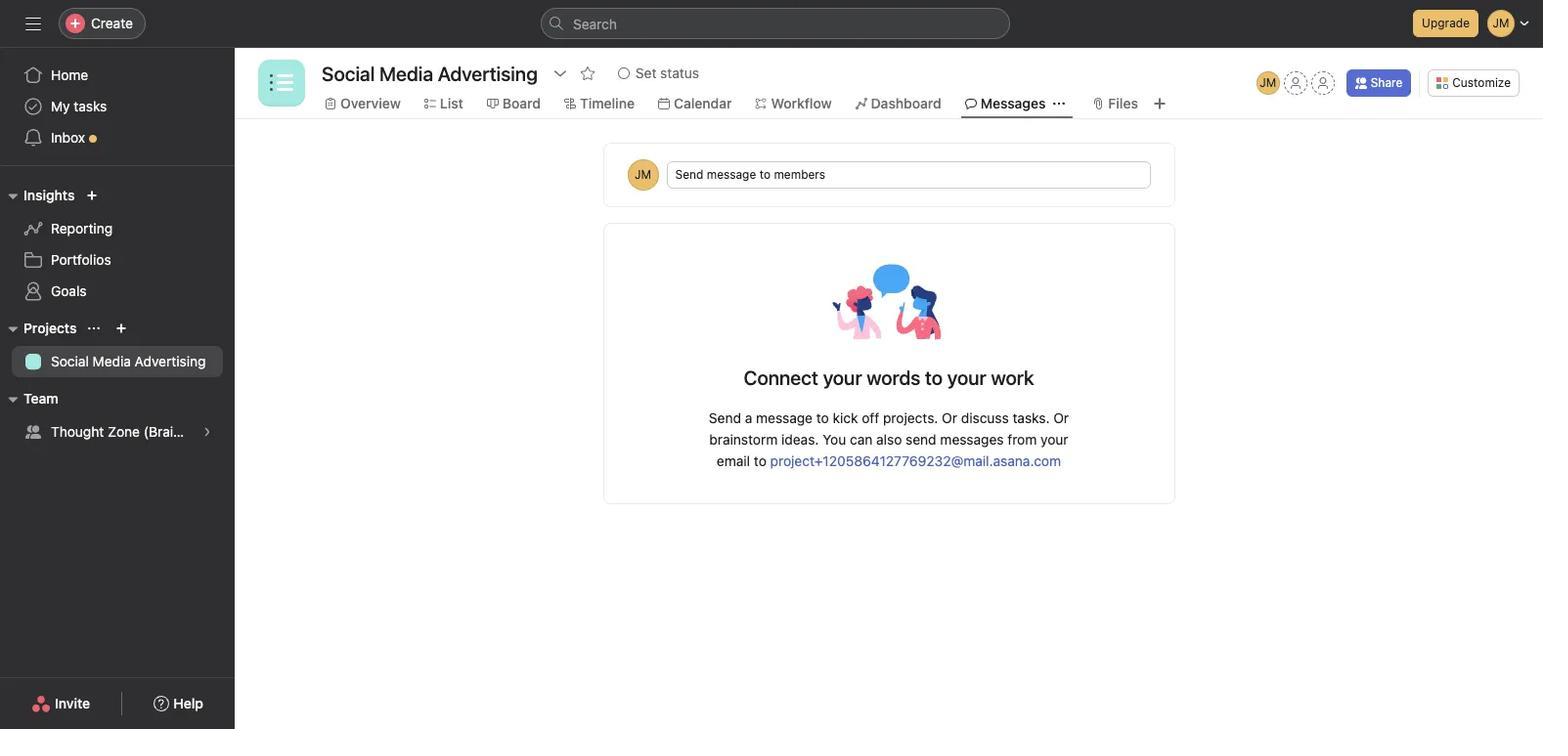 Task type: vqa. For each thing, say whether or not it's contained in the screenshot.
INSIGHTS dropdown button
yes



Task type: describe. For each thing, give the bounding box(es) containing it.
to inside button
[[760, 167, 771, 182]]

to left kick
[[816, 410, 829, 426]]

calendar link
[[658, 93, 732, 114]]

social media advertising
[[51, 353, 206, 370]]

thought zone (brainstorm space)
[[51, 423, 266, 440]]

thought
[[51, 423, 104, 440]]

email
[[717, 453, 750, 469]]

jm inside button
[[1260, 75, 1276, 90]]

messages
[[981, 95, 1046, 111]]

reporting
[[51, 220, 113, 237]]

set
[[635, 65, 657, 81]]

new project or portfolio image
[[116, 323, 128, 334]]

message inside the send a message to kick off projects. or discuss tasks. or brainstorm ideas. you can also send messages from your email to
[[756, 410, 813, 426]]

teams element
[[0, 381, 266, 452]]

reporting link
[[12, 213, 223, 244]]

workflow
[[771, 95, 832, 111]]

a
[[745, 410, 752, 426]]

calendar
[[674, 95, 732, 111]]

dashboard
[[871, 95, 942, 111]]

from
[[1008, 431, 1037, 448]]

help button
[[141, 687, 216, 722]]

ideas.
[[781, 431, 819, 448]]

goals link
[[12, 276, 223, 307]]

set status button
[[609, 60, 708, 87]]

status
[[660, 65, 699, 81]]

1 or from the left
[[942, 410, 957, 426]]

set status
[[635, 65, 699, 81]]

messages link
[[965, 93, 1046, 114]]

overview
[[340, 95, 401, 111]]

list link
[[424, 93, 463, 114]]

create button
[[59, 8, 146, 39]]

add to starred image
[[580, 66, 595, 81]]

insights button
[[0, 184, 75, 207]]

zone
[[108, 423, 140, 440]]

customize
[[1452, 75, 1511, 90]]

share
[[1371, 75, 1403, 90]]

board
[[502, 95, 541, 111]]

portfolios
[[51, 251, 111, 268]]

new image
[[86, 190, 98, 201]]

list image
[[270, 71, 293, 95]]

hide sidebar image
[[25, 16, 41, 31]]

Search tasks, projects, and more text field
[[541, 8, 1010, 39]]

insights element
[[0, 178, 235, 311]]

send a message to kick off projects. or discuss tasks. or brainstorm ideas. you can also send messages from your email to
[[709, 410, 1069, 469]]

social media advertising link
[[12, 346, 223, 377]]

0 vertical spatial your
[[823, 367, 862, 389]]

insights
[[23, 187, 75, 203]]

projects button
[[0, 317, 77, 340]]

send for send a message to kick off projects. or discuss tasks. or brainstorm ideas. you can also send messages from your email to
[[709, 410, 741, 426]]

team button
[[0, 387, 58, 411]]

media
[[93, 353, 131, 370]]

show options, current sort, top image
[[88, 323, 100, 334]]

add tab image
[[1152, 96, 1168, 111]]



Task type: locate. For each thing, give the bounding box(es) containing it.
your down tasks.
[[1041, 431, 1069, 448]]

messages
[[940, 431, 1004, 448]]

tab actions image
[[1054, 98, 1065, 110]]

my
[[51, 98, 70, 114]]

or right tasks.
[[1053, 410, 1069, 426]]

0 horizontal spatial send
[[675, 167, 703, 182]]

tasks
[[74, 98, 107, 114]]

files
[[1108, 95, 1138, 111]]

project+1205864127769232@mail.asana.com link
[[770, 453, 1061, 469]]

0 horizontal spatial your
[[823, 367, 862, 389]]

message left members
[[707, 167, 756, 182]]

to left members
[[760, 167, 771, 182]]

your
[[823, 367, 862, 389], [1041, 431, 1069, 448]]

off
[[862, 410, 879, 426]]

message
[[707, 167, 756, 182], [756, 410, 813, 426]]

also
[[876, 431, 902, 448]]

home link
[[12, 60, 223, 91]]

0 horizontal spatial or
[[942, 410, 957, 426]]

0 vertical spatial message
[[707, 167, 756, 182]]

see details, thought zone (brainstorm space) image
[[201, 426, 213, 438]]

or
[[942, 410, 957, 426], [1053, 410, 1069, 426]]

or up messages at the right of the page
[[942, 410, 957, 426]]

0 horizontal spatial jm
[[635, 167, 651, 182]]

send message to members
[[675, 167, 825, 182]]

team
[[23, 390, 58, 407]]

share button
[[1346, 69, 1411, 97]]

send for send message to members
[[675, 167, 703, 182]]

2 or from the left
[[1053, 410, 1069, 426]]

timeline
[[580, 95, 635, 111]]

board link
[[487, 93, 541, 114]]

1 horizontal spatial send
[[709, 410, 741, 426]]

discuss
[[961, 410, 1009, 426]]

projects element
[[0, 311, 235, 381]]

global element
[[0, 48, 235, 165]]

your inside the send a message to kick off projects. or discuss tasks. or brainstorm ideas. you can also send messages from your email to
[[1041, 431, 1069, 448]]

None text field
[[317, 56, 543, 91]]

1 vertical spatial message
[[756, 410, 813, 426]]

home
[[51, 66, 88, 83]]

send left "a"
[[709, 410, 741, 426]]

0 vertical spatial send
[[675, 167, 703, 182]]

invite
[[55, 695, 90, 712]]

members
[[774, 167, 825, 182]]

send inside the send a message to kick off projects. or discuss tasks. or brainstorm ideas. you can also send messages from your email to
[[709, 410, 741, 426]]

to
[[760, 167, 771, 182], [925, 367, 943, 389], [816, 410, 829, 426], [754, 453, 767, 469]]

1 horizontal spatial or
[[1053, 410, 1069, 426]]

workflow link
[[755, 93, 832, 114]]

can
[[850, 431, 873, 448]]

1 vertical spatial send
[[709, 410, 741, 426]]

kick
[[833, 410, 858, 426]]

files link
[[1093, 93, 1138, 114]]

(brainstorm
[[144, 423, 218, 440]]

overview link
[[325, 93, 401, 114]]

message up ideas.
[[756, 410, 813, 426]]

upgrade button
[[1413, 10, 1479, 37]]

show options image
[[552, 66, 568, 81]]

to right email
[[754, 453, 767, 469]]

send
[[906, 431, 936, 448]]

to right words
[[925, 367, 943, 389]]

jm button
[[1256, 71, 1280, 95]]

send message to members button
[[666, 161, 1151, 189]]

inbox
[[51, 129, 85, 146]]

1 horizontal spatial jm
[[1260, 75, 1276, 90]]

create
[[91, 15, 133, 31]]

invite button
[[19, 687, 103, 722]]

words
[[867, 367, 921, 389]]

customize button
[[1428, 69, 1520, 97]]

jm
[[1260, 75, 1276, 90], [635, 167, 651, 182]]

social
[[51, 353, 89, 370]]

space)
[[221, 423, 266, 440]]

send
[[675, 167, 703, 182], [709, 410, 741, 426]]

you
[[823, 431, 846, 448]]

dashboard link
[[855, 93, 942, 114]]

your up kick
[[823, 367, 862, 389]]

tasks.
[[1013, 410, 1050, 426]]

1 vertical spatial jm
[[635, 167, 651, 182]]

send down calendar link
[[675, 167, 703, 182]]

upgrade
[[1422, 16, 1470, 30]]

projects.
[[883, 410, 938, 426]]

thought zone (brainstorm space) link
[[12, 417, 266, 448]]

project+1205864127769232@mail.asana.com
[[770, 453, 1061, 469]]

message inside button
[[707, 167, 756, 182]]

list
[[440, 95, 463, 111]]

portfolios link
[[12, 244, 223, 276]]

connect
[[744, 367, 819, 389]]

1 horizontal spatial your
[[1041, 431, 1069, 448]]

brainstorm
[[709, 431, 778, 448]]

0 vertical spatial jm
[[1260, 75, 1276, 90]]

advertising
[[135, 353, 206, 370]]

goals
[[51, 283, 87, 299]]

timeline link
[[564, 93, 635, 114]]

my tasks link
[[12, 91, 223, 122]]

1 vertical spatial your
[[1041, 431, 1069, 448]]

connect your words to your work
[[744, 367, 1034, 389]]

help
[[173, 695, 203, 712]]

inbox link
[[12, 122, 223, 154]]

send inside button
[[675, 167, 703, 182]]

your work
[[947, 367, 1034, 389]]

my tasks
[[51, 98, 107, 114]]

projects
[[23, 320, 77, 336]]



